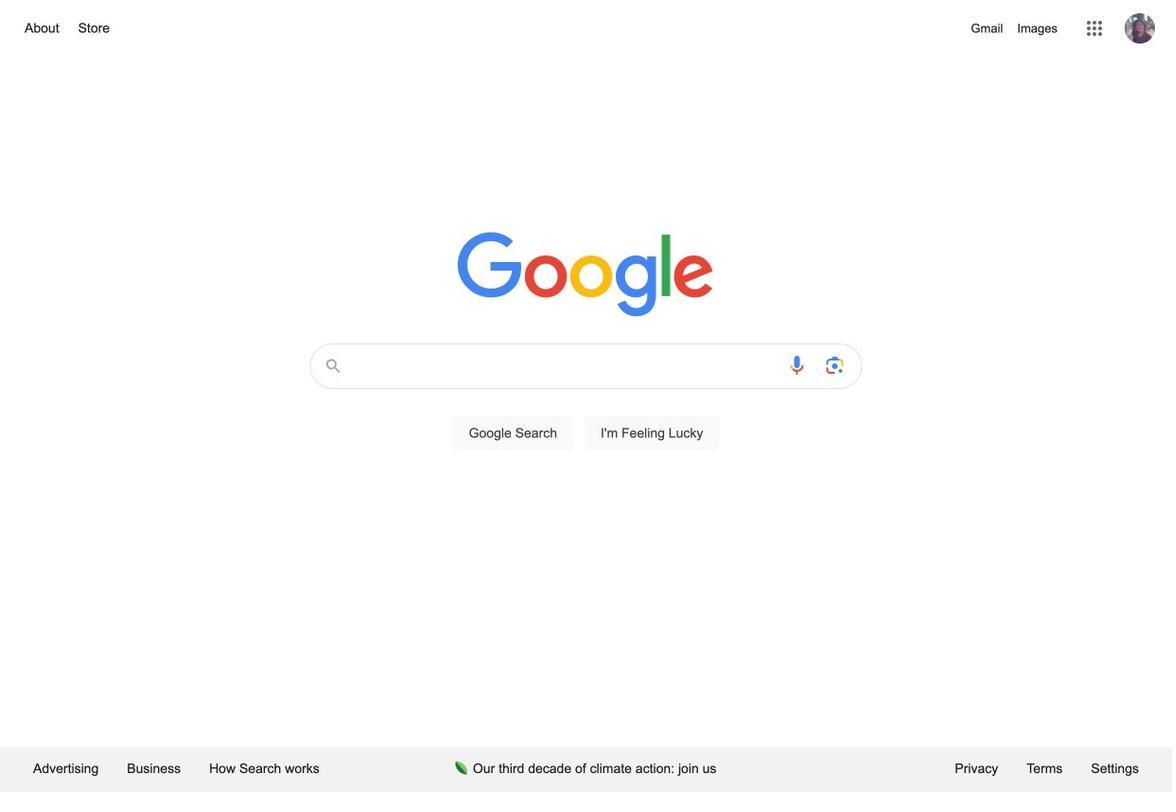 Task type: vqa. For each thing, say whether or not it's contained in the screenshot.
SEARCH BOX
yes



Task type: locate. For each thing, give the bounding box(es) containing it.
search by image image
[[824, 354, 847, 377]]

None search field
[[19, 338, 1154, 472]]



Task type: describe. For each thing, give the bounding box(es) containing it.
search by voice image
[[786, 354, 809, 377]]

google image
[[458, 232, 715, 319]]



